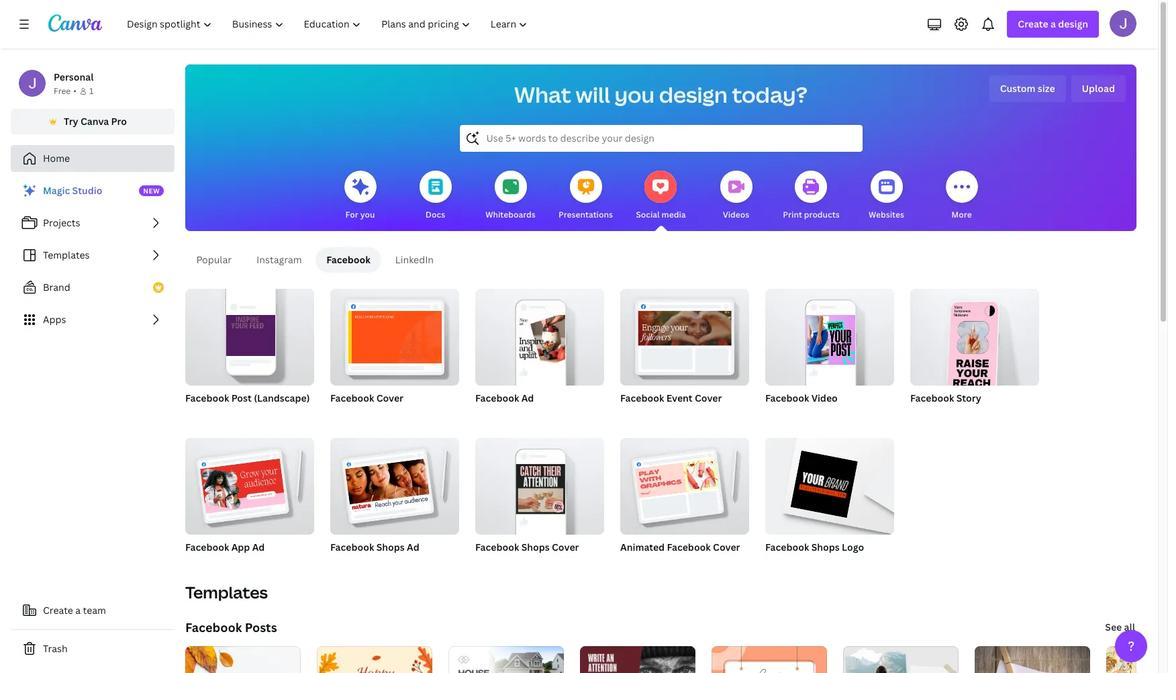 Task type: locate. For each thing, give the bounding box(es) containing it.
0 horizontal spatial px
[[225, 558, 234, 570]]

apps link
[[11, 306, 175, 333]]

1 vertical spatial templates
[[185, 581, 268, 603]]

0 horizontal spatial templates
[[43, 249, 90, 261]]

print products button
[[783, 161, 840, 231]]

video
[[812, 392, 838, 404]]

0 horizontal spatial create
[[43, 604, 73, 617]]

1 horizontal spatial shops
[[522, 541, 550, 553]]

projects
[[43, 216, 80, 229]]

0 vertical spatial a
[[1051, 17, 1057, 30]]

more button
[[946, 161, 978, 231]]

facebook inside 'group'
[[476, 541, 519, 553]]

Search search field
[[487, 126, 836, 151]]

animated facebook cover group
[[621, 433, 750, 571]]

group for facebook shops ad
[[330, 433, 459, 535]]

facebook inside facebook shops logo 500 × 500 px
[[766, 541, 810, 553]]

facebook inside group
[[766, 392, 810, 404]]

create a team button
[[11, 597, 175, 624]]

0 vertical spatial design
[[1059, 17, 1089, 30]]

cover
[[377, 392, 404, 404], [695, 392, 722, 404], [552, 541, 579, 553], [713, 541, 741, 553]]

1 horizontal spatial design
[[1059, 17, 1089, 30]]

posts
[[245, 619, 277, 635]]

shops inside facebook shops logo 500 × 500 px
[[812, 541, 840, 553]]

facebook shops ad group
[[330, 433, 459, 571]]

create a design
[[1019, 17, 1089, 30]]

today?
[[732, 80, 808, 109]]

facebook ad group
[[476, 283, 605, 422]]

0 vertical spatial create
[[1019, 17, 1049, 30]]

px inside facebook app ad 810 × 450 px
[[225, 558, 234, 570]]

a left team
[[75, 604, 81, 617]]

for you button
[[344, 161, 376, 231]]

upload
[[1082, 82, 1116, 95]]

facebook for facebook video
[[766, 392, 810, 404]]

facebook ad
[[476, 392, 534, 404]]

shops
[[377, 541, 405, 553], [522, 541, 550, 553], [812, 541, 840, 553]]

you inside 'button'
[[360, 209, 375, 220]]

450
[[208, 558, 223, 570]]

0 vertical spatial templates
[[43, 249, 90, 261]]

facebook story
[[911, 392, 982, 404]]

1 shops from the left
[[377, 541, 405, 553]]

2 horizontal spatial ad
[[522, 392, 534, 404]]

1 horizontal spatial a
[[1051, 17, 1057, 30]]

0 vertical spatial you
[[615, 80, 655, 109]]

story
[[957, 392, 982, 404]]

design
[[1059, 17, 1089, 30], [659, 80, 728, 109]]

× for facebook shops logo
[[784, 558, 788, 570]]

free •
[[54, 85, 77, 97]]

0 horizontal spatial design
[[659, 80, 728, 109]]

× inside facebook app ad 810 × 450 px
[[202, 558, 206, 570]]

facebook for facebook ad
[[476, 392, 519, 404]]

trash link
[[11, 635, 175, 662]]

shops inside 'group'
[[522, 541, 550, 553]]

facebook for facebook shops cover
[[476, 541, 519, 553]]

2 px from the left
[[808, 558, 817, 570]]

cover for facebook event cover
[[695, 392, 722, 404]]

0 horizontal spatial 500
[[766, 558, 782, 570]]

list
[[11, 177, 175, 333]]

cover inside 'group'
[[552, 541, 579, 553]]

logo
[[842, 541, 865, 553]]

a up size
[[1051, 17, 1057, 30]]

None search field
[[460, 125, 863, 152]]

create up custom size
[[1019, 17, 1049, 30]]

for
[[346, 209, 359, 220]]

×
[[202, 558, 206, 570], [784, 558, 788, 570]]

create left team
[[43, 604, 73, 617]]

1 horizontal spatial you
[[615, 80, 655, 109]]

ad inside facebook app ad 810 × 450 px
[[252, 541, 265, 553]]

custom size
[[1001, 82, 1056, 95]]

px
[[225, 558, 234, 570], [808, 558, 817, 570]]

1 horizontal spatial px
[[808, 558, 817, 570]]

group
[[185, 283, 314, 386], [330, 283, 459, 386], [476, 283, 605, 386], [621, 283, 750, 386], [766, 283, 895, 386], [911, 283, 1040, 393], [185, 433, 314, 535], [330, 433, 459, 535], [476, 433, 605, 535], [621, 433, 750, 535], [766, 433, 895, 535]]

1 horizontal spatial create
[[1019, 17, 1049, 30]]

3 shops from the left
[[812, 541, 840, 553]]

facebook button
[[316, 247, 381, 273]]

home link
[[11, 145, 175, 172]]

a inside button
[[75, 604, 81, 617]]

ad
[[522, 392, 534, 404], [252, 541, 265, 553], [407, 541, 420, 553]]

facebook for facebook story
[[911, 392, 955, 404]]

1 horizontal spatial ×
[[784, 558, 788, 570]]

facebook post (landscape)
[[185, 392, 310, 404]]

1 horizontal spatial templates
[[185, 581, 268, 603]]

•
[[73, 85, 77, 97]]

create inside dropdown button
[[1019, 17, 1049, 30]]

1 px from the left
[[225, 558, 234, 570]]

facebook for facebook cover
[[330, 392, 374, 404]]

1 vertical spatial design
[[659, 80, 728, 109]]

pro
[[111, 115, 127, 128]]

1 horizontal spatial 500
[[790, 558, 806, 570]]

templates down projects
[[43, 249, 90, 261]]

1 horizontal spatial ad
[[407, 541, 420, 553]]

facebook post (landscape) group
[[185, 283, 314, 422]]

docs
[[426, 209, 445, 220]]

create inside button
[[43, 604, 73, 617]]

design left the jacob simon icon
[[1059, 17, 1089, 30]]

1 vertical spatial you
[[360, 209, 375, 220]]

shops for logo
[[812, 541, 840, 553]]

facebook inside button
[[327, 253, 371, 266]]

group for facebook shops cover
[[476, 433, 605, 535]]

px inside facebook shops logo 500 × 500 px
[[808, 558, 817, 570]]

cover for animated facebook cover
[[713, 541, 741, 553]]

a
[[1051, 17, 1057, 30], [75, 604, 81, 617]]

facebook cover group
[[330, 283, 459, 422]]

app
[[231, 541, 250, 553]]

a inside dropdown button
[[1051, 17, 1057, 30]]

px for shops
[[808, 558, 817, 570]]

× inside facebook shops logo 500 × 500 px
[[784, 558, 788, 570]]

shops for ad
[[377, 541, 405, 553]]

2 shops from the left
[[522, 541, 550, 553]]

facebook video group
[[766, 283, 895, 422]]

0 horizontal spatial you
[[360, 209, 375, 220]]

facebook inside facebook app ad 810 × 450 px
[[185, 541, 229, 553]]

1 × from the left
[[202, 558, 206, 570]]

1 vertical spatial a
[[75, 604, 81, 617]]

templates down 810 × 450 px button
[[185, 581, 268, 603]]

try canva pro
[[64, 115, 127, 128]]

facebook inside "group"
[[330, 392, 374, 404]]

× for facebook app ad
[[202, 558, 206, 570]]

group for facebook video
[[766, 283, 895, 386]]

500
[[766, 558, 782, 570], [790, 558, 806, 570]]

instagram
[[257, 253, 302, 266]]

0 horizontal spatial a
[[75, 604, 81, 617]]

facebook cover
[[330, 392, 404, 404]]

0 horizontal spatial shops
[[377, 541, 405, 553]]

ad for facebook shops ad
[[407, 541, 420, 553]]

post
[[231, 392, 252, 404]]

social media button
[[636, 161, 686, 231]]

create
[[1019, 17, 1049, 30], [43, 604, 73, 617]]

facebook posts
[[185, 619, 277, 635]]

create a team
[[43, 604, 106, 617]]

facebook
[[327, 253, 371, 266], [185, 392, 229, 404], [330, 392, 374, 404], [476, 392, 519, 404], [621, 392, 665, 404], [766, 392, 810, 404], [911, 392, 955, 404], [185, 541, 229, 553], [330, 541, 374, 553], [476, 541, 519, 553], [667, 541, 711, 553], [766, 541, 810, 553], [185, 619, 242, 635]]

2 × from the left
[[784, 558, 788, 570]]

popular button
[[185, 247, 243, 273]]

templates
[[43, 249, 90, 261], [185, 581, 268, 603]]

facebook video
[[766, 392, 838, 404]]

you right for
[[360, 209, 375, 220]]

you right will
[[615, 80, 655, 109]]

a for team
[[75, 604, 81, 617]]

more
[[952, 209, 972, 220]]

see all
[[1106, 621, 1136, 633]]

you
[[615, 80, 655, 109], [360, 209, 375, 220]]

2 horizontal spatial shops
[[812, 541, 840, 553]]

facebook event cover group
[[621, 283, 750, 422]]

facebook shops logo group
[[766, 433, 895, 571]]

print products
[[783, 209, 840, 220]]

design up search search field
[[659, 80, 728, 109]]

0 horizontal spatial ×
[[202, 558, 206, 570]]

magic studio
[[43, 184, 102, 197]]

1 500 from the left
[[766, 558, 782, 570]]

1 vertical spatial create
[[43, 604, 73, 617]]

0 horizontal spatial ad
[[252, 541, 265, 553]]

websites
[[869, 209, 905, 220]]

(landscape)
[[254, 392, 310, 404]]

facebook app ad 810 × 450 px
[[185, 541, 265, 570]]



Task type: vqa. For each thing, say whether or not it's contained in the screenshot.
Photos
no



Task type: describe. For each thing, give the bounding box(es) containing it.
animated facebook cover
[[621, 541, 741, 553]]

facebook for facebook
[[327, 253, 371, 266]]

facebook event cover
[[621, 392, 722, 404]]

upload button
[[1072, 75, 1126, 102]]

try
[[64, 115, 78, 128]]

home
[[43, 152, 70, 165]]

create a design button
[[1008, 11, 1100, 38]]

custom
[[1001, 82, 1036, 95]]

list containing magic studio
[[11, 177, 175, 333]]

size
[[1038, 82, 1056, 95]]

facebook for facebook shops logo 500 × 500 px
[[766, 541, 810, 553]]

px for app
[[225, 558, 234, 570]]

design inside dropdown button
[[1059, 17, 1089, 30]]

facebook for facebook post (landscape)
[[185, 392, 229, 404]]

group for facebook post (landscape)
[[185, 283, 314, 386]]

will
[[576, 80, 610, 109]]

custom size button
[[990, 75, 1066, 102]]

group for facebook cover
[[330, 283, 459, 386]]

websites button
[[869, 161, 905, 231]]

social media
[[636, 209, 686, 220]]

group for animated facebook cover
[[621, 433, 750, 535]]

templates link
[[11, 242, 175, 269]]

free
[[54, 85, 71, 97]]

facebook for facebook event cover
[[621, 392, 665, 404]]

videos button
[[720, 161, 753, 231]]

what
[[515, 80, 572, 109]]

animated
[[621, 541, 665, 553]]

facebook posts link
[[185, 619, 277, 635]]

for you
[[346, 209, 375, 220]]

facebook for facebook shops ad
[[330, 541, 374, 553]]

team
[[83, 604, 106, 617]]

magic
[[43, 184, 70, 197]]

presentations
[[559, 209, 613, 220]]

linkedin button
[[384, 247, 445, 273]]

brand
[[43, 281, 70, 294]]

a for design
[[1051, 17, 1057, 30]]

1
[[89, 85, 94, 97]]

cover inside "group"
[[377, 392, 404, 404]]

docs button
[[419, 161, 452, 231]]

canva
[[81, 115, 109, 128]]

create for create a design
[[1019, 17, 1049, 30]]

products
[[805, 209, 840, 220]]

whiteboards button
[[486, 161, 536, 231]]

see
[[1106, 621, 1123, 633]]

cover for facebook shops cover
[[552, 541, 579, 553]]

facebook for facebook app ad 810 × 450 px
[[185, 541, 229, 553]]

brand link
[[11, 274, 175, 301]]

facebook shops logo 500 × 500 px
[[766, 541, 865, 570]]

social
[[636, 209, 660, 220]]

popular
[[196, 253, 232, 266]]

facebook app ad group
[[185, 433, 314, 571]]

studio
[[72, 184, 102, 197]]

linkedin
[[396, 253, 434, 266]]

instagram button
[[245, 247, 313, 273]]

create for create a team
[[43, 604, 73, 617]]

trash
[[43, 642, 68, 655]]

facebook shops cover
[[476, 541, 579, 553]]

group for facebook event cover
[[621, 283, 750, 386]]

videos
[[723, 209, 750, 220]]

presentations button
[[559, 161, 613, 231]]

new
[[143, 186, 160, 195]]

top level navigation element
[[118, 11, 540, 38]]

see all link
[[1105, 614, 1137, 641]]

personal
[[54, 71, 94, 83]]

print
[[783, 209, 803, 220]]

810
[[185, 558, 200, 570]]

shops for cover
[[522, 541, 550, 553]]

jacob simon image
[[1110, 10, 1137, 37]]

facebook shops ad
[[330, 541, 420, 553]]

810 × 450 px button
[[185, 558, 248, 571]]

projects link
[[11, 210, 175, 236]]

apps
[[43, 313, 66, 326]]

what will you design today?
[[515, 80, 808, 109]]

group for facebook ad
[[476, 283, 605, 386]]

whiteboards
[[486, 209, 536, 220]]

all
[[1125, 621, 1136, 633]]

facebook story group
[[911, 283, 1040, 422]]

event
[[667, 392, 693, 404]]

ad for facebook app ad 810 × 450 px
[[252, 541, 265, 553]]

media
[[662, 209, 686, 220]]

try canva pro button
[[11, 109, 175, 134]]

2 500 from the left
[[790, 558, 806, 570]]

facebook shops cover group
[[476, 433, 605, 571]]

facebook for facebook posts
[[185, 619, 242, 635]]



